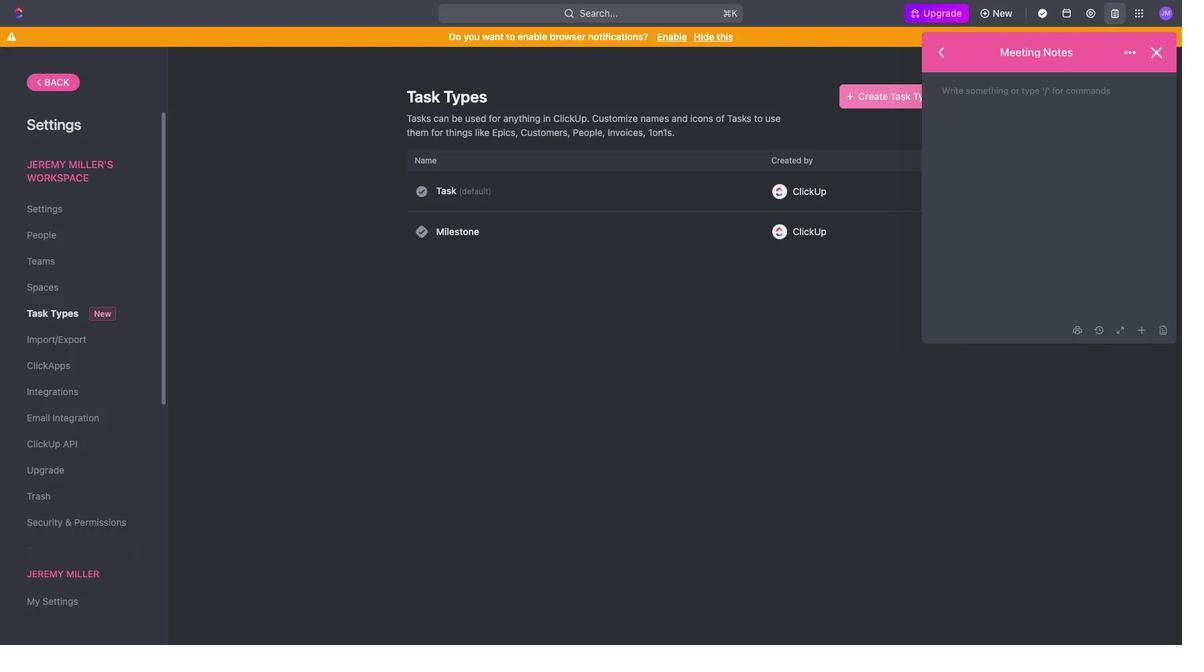 Task type: vqa. For each thing, say whether or not it's contained in the screenshot.
Jeremy
yes



Task type: locate. For each thing, give the bounding box(es) containing it.
types inside settings element
[[51, 308, 79, 319]]

0 horizontal spatial upgrade link
[[27, 459, 133, 482]]

upgrade link left new button
[[905, 4, 969, 23]]

upgrade left new button
[[924, 7, 962, 19]]

0 vertical spatial types
[[443, 87, 487, 106]]

1 horizontal spatial upgrade link
[[905, 4, 969, 23]]

1 vertical spatial jeremy
[[27, 569, 64, 580]]

jeremy up the workspace
[[27, 158, 66, 170]]

0 horizontal spatial new
[[94, 309, 111, 319]]

trash
[[27, 491, 51, 502]]

for down can
[[431, 127, 443, 138]]

upgrade link
[[905, 4, 969, 23], [27, 459, 133, 482]]

permissions
[[74, 517, 126, 528]]

spaces
[[27, 282, 59, 293]]

1 horizontal spatial upgrade
[[924, 7, 962, 19]]

1on1s.
[[648, 127, 675, 138]]

jeremy up my settings
[[27, 569, 64, 580]]

settings up people
[[27, 203, 63, 215]]

tasks right of
[[727, 113, 752, 124]]

task left type
[[890, 91, 911, 102]]

1 horizontal spatial for
[[489, 113, 501, 124]]

jeremy miller's workspace
[[27, 158, 113, 183]]

1 horizontal spatial types
[[443, 87, 487, 106]]

1 vertical spatial types
[[51, 308, 79, 319]]

0 horizontal spatial upgrade
[[27, 465, 64, 476]]

security
[[27, 517, 62, 528]]

1 horizontal spatial to
[[754, 113, 763, 124]]

types up import/export
[[51, 308, 79, 319]]

1 vertical spatial task types
[[27, 308, 79, 319]]

clickup
[[793, 185, 827, 197], [793, 226, 827, 237], [27, 439, 61, 450]]

(default)
[[459, 186, 492, 196]]

2 vertical spatial settings
[[42, 596, 78, 608]]

create task type button
[[840, 84, 943, 109]]

0 vertical spatial for
[[489, 113, 501, 124]]

you
[[464, 31, 480, 42]]

1 jeremy from the top
[[27, 158, 66, 170]]

task types
[[407, 87, 487, 106], [27, 308, 79, 319]]

new up import/export link
[[94, 309, 111, 319]]

tasks
[[407, 113, 431, 124], [727, 113, 752, 124]]

tasks up them
[[407, 113, 431, 124]]

for
[[489, 113, 501, 124], [431, 127, 443, 138]]

1 horizontal spatial tasks
[[727, 113, 752, 124]]

settings inside settings link
[[27, 203, 63, 215]]

clickup api link
[[27, 433, 133, 456]]

email integration link
[[27, 407, 133, 430]]

2 tasks from the left
[[727, 113, 752, 124]]

0 vertical spatial task types
[[407, 87, 487, 106]]

1 vertical spatial upgrade link
[[27, 459, 133, 482]]

0 horizontal spatial for
[[431, 127, 443, 138]]

clickapps link
[[27, 355, 133, 378]]

1 vertical spatial to
[[754, 113, 763, 124]]

tasks can be used for anything in clickup. customize names and icons of tasks to use them for things like epics, customers, people, invoices, 1on1s.
[[407, 113, 781, 138]]

do
[[449, 31, 461, 42]]

customize
[[592, 113, 638, 124]]

task types up import/export
[[27, 308, 79, 319]]

new
[[993, 7, 1013, 19], [94, 309, 111, 319]]

api
[[63, 439, 78, 450]]

import/export
[[27, 334, 86, 345]]

hide
[[694, 31, 714, 42]]

teams
[[27, 255, 55, 267]]

types up the be
[[443, 87, 487, 106]]

spaces link
[[27, 276, 133, 299]]

1 horizontal spatial new
[[993, 7, 1013, 19]]

to left use
[[754, 113, 763, 124]]

people,
[[573, 127, 605, 138]]

like
[[475, 127, 490, 138]]

new up meeting
[[993, 7, 1013, 19]]

2 vertical spatial clickup
[[27, 439, 61, 450]]

jeremy inside 'jeremy miller's workspace'
[[27, 158, 66, 170]]

task down "spaces"
[[27, 308, 48, 319]]

⌘k
[[723, 7, 738, 19]]

icons
[[690, 113, 713, 124]]

1 vertical spatial settings
[[27, 203, 63, 215]]

teams link
[[27, 250, 133, 273]]

0 vertical spatial settings
[[27, 116, 81, 133]]

new inside settings element
[[94, 309, 111, 319]]

back
[[44, 76, 70, 88]]

upgrade link down clickup api link
[[27, 459, 133, 482]]

browser
[[550, 31, 586, 42]]

task types inside settings element
[[27, 308, 79, 319]]

in
[[543, 113, 551, 124]]

for up "epics,"
[[489, 113, 501, 124]]

0 vertical spatial clickup
[[793, 185, 827, 197]]

0 vertical spatial to
[[506, 31, 515, 42]]

settings down back link
[[27, 116, 81, 133]]

customers,
[[521, 127, 570, 138]]

task
[[407, 87, 440, 106], [890, 91, 911, 102], [436, 185, 457, 196], [27, 308, 48, 319]]

1 vertical spatial upgrade
[[27, 465, 64, 476]]

clickup inside settings element
[[27, 439, 61, 450]]

&
[[65, 517, 72, 528]]

settings
[[27, 116, 81, 133], [27, 203, 63, 215], [42, 596, 78, 608]]

to
[[506, 31, 515, 42], [754, 113, 763, 124]]

create
[[858, 91, 888, 102]]

to right the want
[[506, 31, 515, 42]]

upgrade down clickup api on the left of the page
[[27, 465, 64, 476]]

miller's
[[69, 158, 113, 170]]

upgrade
[[924, 7, 962, 19], [27, 465, 64, 476]]

1 horizontal spatial task types
[[407, 87, 487, 106]]

0 horizontal spatial task types
[[27, 308, 79, 319]]

task types up can
[[407, 87, 487, 106]]

0 horizontal spatial tasks
[[407, 113, 431, 124]]

my
[[27, 596, 40, 608]]

back link
[[27, 74, 80, 91]]

can
[[434, 113, 449, 124]]

1 vertical spatial new
[[94, 309, 111, 319]]

used
[[465, 113, 486, 124]]

1 vertical spatial clickup
[[793, 226, 827, 237]]

0 vertical spatial jeremy
[[27, 158, 66, 170]]

2 jeremy from the top
[[27, 569, 64, 580]]

settings right my
[[42, 596, 78, 608]]

them
[[407, 127, 429, 138]]

0 vertical spatial new
[[993, 7, 1013, 19]]

types
[[443, 87, 487, 106], [51, 308, 79, 319]]

0 horizontal spatial types
[[51, 308, 79, 319]]

create task type
[[858, 91, 935, 102]]

jeremy
[[27, 158, 66, 170], [27, 569, 64, 580]]

import/export link
[[27, 329, 133, 351]]



Task type: describe. For each thing, give the bounding box(es) containing it.
integrations
[[27, 386, 78, 398]]

invoices,
[[608, 127, 646, 138]]

upgrade inside settings element
[[27, 465, 64, 476]]

task (default)
[[436, 185, 492, 196]]

integrations link
[[27, 381, 133, 404]]

1 tasks from the left
[[407, 113, 431, 124]]

clickup.
[[553, 113, 590, 124]]

search...
[[580, 7, 618, 19]]

security & permissions link
[[27, 512, 133, 534]]

do you want to enable browser notifications? enable hide this
[[449, 31, 733, 42]]

want
[[482, 31, 504, 42]]

workspace
[[27, 171, 89, 183]]

anything
[[503, 113, 541, 124]]

notes
[[1044, 46, 1073, 58]]

jeremy miller
[[27, 569, 99, 580]]

enable
[[657, 31, 687, 42]]

new button
[[974, 3, 1021, 24]]

this
[[717, 31, 733, 42]]

created
[[771, 156, 802, 166]]

trash link
[[27, 485, 133, 508]]

settings element
[[0, 47, 168, 646]]

security & permissions
[[27, 517, 126, 528]]

integration
[[52, 412, 99, 424]]

be
[[452, 113, 463, 124]]

task up can
[[407, 87, 440, 106]]

names
[[641, 113, 669, 124]]

settings link
[[27, 198, 133, 221]]

people
[[27, 229, 56, 241]]

notifications?
[[588, 31, 648, 42]]

by
[[804, 156, 813, 166]]

people link
[[27, 224, 133, 247]]

and
[[672, 113, 688, 124]]

0 horizontal spatial to
[[506, 31, 515, 42]]

settings inside my settings link
[[42, 596, 78, 608]]

of
[[716, 113, 725, 124]]

new inside new button
[[993, 7, 1013, 19]]

1 vertical spatial for
[[431, 127, 443, 138]]

meeting notes
[[1000, 46, 1073, 58]]

email
[[27, 412, 50, 424]]

clickup for task
[[793, 185, 827, 197]]

task inside "button"
[[890, 91, 911, 102]]

milestone
[[436, 226, 479, 237]]

things
[[446, 127, 473, 138]]

jm
[[1161, 9, 1171, 17]]

task left (default) at the top left of page
[[436, 185, 457, 196]]

clickapps
[[27, 360, 70, 371]]

jm button
[[1155, 3, 1177, 24]]

jeremy for jeremy miller
[[27, 569, 64, 580]]

to inside tasks can be used for anything in clickup. customize names and icons of tasks to use them for things like epics, customers, people, invoices, 1on1s.
[[754, 113, 763, 124]]

clickup for milestone
[[793, 226, 827, 237]]

miller
[[66, 569, 99, 580]]

meeting
[[1000, 46, 1041, 58]]

email integration
[[27, 412, 99, 424]]

name
[[415, 156, 437, 166]]

type
[[913, 91, 935, 102]]

clickup api
[[27, 439, 78, 450]]

jeremy for jeremy miller's workspace
[[27, 158, 66, 170]]

0 vertical spatial upgrade link
[[905, 4, 969, 23]]

created by
[[771, 156, 813, 166]]

my settings link
[[27, 591, 133, 614]]

epics,
[[492, 127, 518, 138]]

0 vertical spatial upgrade
[[924, 7, 962, 19]]

task inside settings element
[[27, 308, 48, 319]]

enable
[[518, 31, 547, 42]]

use
[[765, 113, 781, 124]]

my settings
[[27, 596, 78, 608]]



